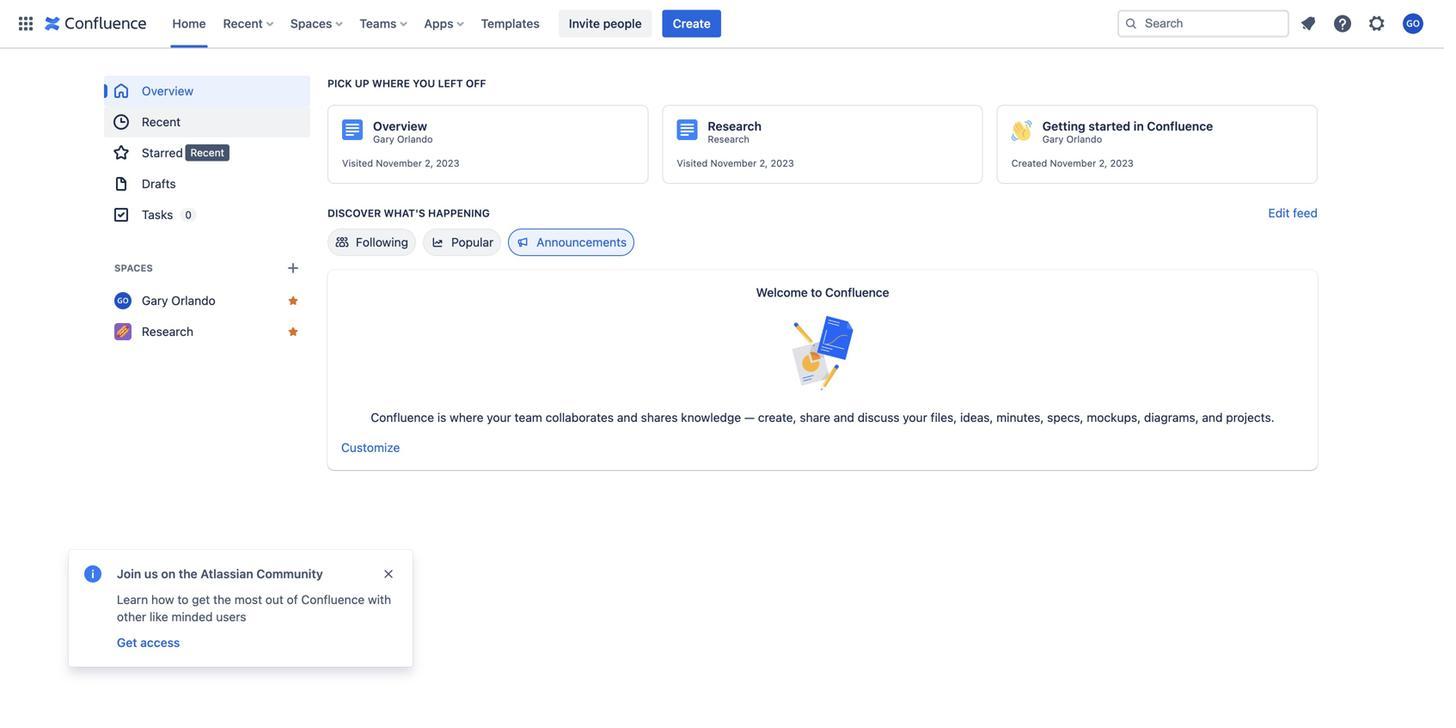 Task type: locate. For each thing, give the bounding box(es) containing it.
1 horizontal spatial spaces
[[290, 16, 332, 31]]

and right share
[[834, 410, 854, 425]]

overview
[[142, 84, 194, 98], [373, 119, 427, 133]]

the up users
[[213, 593, 231, 607]]

1 horizontal spatial 2,
[[759, 158, 768, 169]]

recent inside the recent link
[[142, 115, 181, 129]]

spaces right recent popup button
[[290, 16, 332, 31]]

2 horizontal spatial and
[[1202, 410, 1223, 425]]

apps
[[424, 16, 453, 31]]

confluence
[[1147, 119, 1213, 133], [825, 285, 889, 300], [371, 410, 434, 425], [301, 593, 365, 607]]

minded
[[171, 610, 213, 624]]

1 vertical spatial research link
[[104, 316, 310, 347]]

2 horizontal spatial 2023
[[1110, 158, 1134, 169]]

1 horizontal spatial november
[[710, 158, 757, 169]]

research
[[708, 119, 762, 133], [708, 134, 749, 145], [142, 324, 193, 339]]

your
[[487, 410, 511, 425], [903, 410, 927, 425]]

2 2023 from the left
[[771, 158, 794, 169]]

orlando down 0
[[171, 294, 216, 308]]

recent down the recent link
[[190, 147, 224, 159]]

1 and from the left
[[617, 410, 638, 425]]

1 horizontal spatial research link
[[708, 133, 749, 145]]

2 horizontal spatial 2,
[[1099, 158, 1107, 169]]

confluence image
[[45, 13, 147, 34], [45, 13, 147, 34]]

global element
[[10, 0, 1114, 48]]

overview inside "group"
[[142, 84, 194, 98]]

2, down started
[[1099, 158, 1107, 169]]

visited up discover
[[342, 158, 373, 169]]

your left team
[[487, 410, 511, 425]]

confluence right 'in'
[[1147, 119, 1213, 133]]

in
[[1134, 119, 1144, 133]]

and
[[617, 410, 638, 425], [834, 410, 854, 425], [1202, 410, 1223, 425]]

1 horizontal spatial your
[[903, 410, 927, 425]]

0 vertical spatial to
[[811, 285, 822, 300]]

getting
[[1042, 119, 1085, 133]]

0 vertical spatial unstar this space image
[[286, 294, 300, 308]]

2 november from the left
[[710, 158, 757, 169]]

search image
[[1124, 17, 1138, 31]]

:wave: image
[[1011, 120, 1032, 141]]

recent
[[223, 16, 263, 31], [142, 115, 181, 129], [190, 147, 224, 159]]

apps button
[[419, 10, 471, 37]]

visited down research research at the top of the page
[[677, 158, 708, 169]]

gary orlando link for created
[[1042, 133, 1102, 145]]

0 horizontal spatial 2,
[[425, 158, 433, 169]]

2 horizontal spatial gary
[[1042, 134, 1064, 145]]

visited november 2, 2023 up what's
[[342, 158, 459, 169]]

projects.
[[1226, 410, 1274, 425]]

overview up the recent link
[[142, 84, 194, 98]]

spaces down 'tasks'
[[114, 263, 153, 274]]

1 horizontal spatial to
[[811, 285, 822, 300]]

the right on
[[179, 567, 197, 581]]

3 november from the left
[[1050, 158, 1096, 169]]

visited november 2, 2023 for research
[[677, 158, 794, 169]]

out
[[265, 593, 284, 607]]

confluence inside the learn how to get the most out of confluence with other like minded users
[[301, 593, 365, 607]]

0 horizontal spatial the
[[179, 567, 197, 581]]

confluence is where your team collaborates and shares knowledge — create, share and discuss your files, ideas, minutes, specs, mockups, diagrams, and projects.
[[371, 410, 1274, 425]]

2023
[[436, 158, 459, 169], [771, 158, 794, 169], [1110, 158, 1134, 169]]

0 horizontal spatial and
[[617, 410, 638, 425]]

0 vertical spatial research link
[[708, 133, 749, 145]]

gary orlando link for visited
[[373, 133, 433, 145]]

following
[[356, 235, 408, 249]]

to inside the learn how to get the most out of confluence with other like minded users
[[177, 593, 189, 607]]

customize
[[341, 441, 400, 455]]

overview link
[[104, 76, 310, 107]]

1 vertical spatial recent
[[142, 115, 181, 129]]

1 visited from the left
[[342, 158, 373, 169]]

1 vertical spatial to
[[177, 593, 189, 607]]

1 horizontal spatial gary orlando link
[[373, 133, 433, 145]]

create link
[[662, 10, 721, 37]]

and left projects.
[[1202, 410, 1223, 425]]

visited november 2, 2023 down research research at the top of the page
[[677, 158, 794, 169]]

recent inside recent popup button
[[223, 16, 263, 31]]

confluence right welcome
[[825, 285, 889, 300]]

0 horizontal spatial where
[[372, 77, 410, 89]]

drafts
[[142, 177, 176, 191]]

gary inside getting started in confluence gary orlando
[[1042, 134, 1064, 145]]

feed
[[1293, 206, 1318, 220]]

create a space image
[[283, 258, 303, 278]]

0 horizontal spatial visited
[[342, 158, 373, 169]]

banner
[[0, 0, 1444, 48]]

get
[[117, 636, 137, 650]]

share
[[800, 410, 830, 425]]

0
[[185, 209, 192, 221]]

you
[[413, 77, 435, 89]]

november down getting
[[1050, 158, 1096, 169]]

1 horizontal spatial visited
[[677, 158, 708, 169]]

what's
[[384, 207, 425, 219]]

like
[[150, 610, 168, 624]]

your profile and preferences image
[[1403, 13, 1423, 34]]

2 vertical spatial recent
[[190, 147, 224, 159]]

0 horizontal spatial 2023
[[436, 158, 459, 169]]

gary orlando link
[[373, 133, 433, 145], [1042, 133, 1102, 145], [104, 285, 310, 316]]

with
[[368, 593, 391, 607]]

0 vertical spatial overview
[[142, 84, 194, 98]]

1 horizontal spatial overview
[[373, 119, 427, 133]]

pick
[[327, 77, 352, 89]]

3 2, from the left
[[1099, 158, 1107, 169]]

banner containing home
[[0, 0, 1444, 48]]

popular button
[[423, 229, 501, 256]]

2 visited from the left
[[677, 158, 708, 169]]

to right welcome
[[811, 285, 822, 300]]

edit feed
[[1268, 206, 1318, 220]]

is
[[437, 410, 446, 425]]

confluence right of
[[301, 593, 365, 607]]

to left get
[[177, 593, 189, 607]]

2, down research research at the top of the page
[[759, 158, 768, 169]]

0 horizontal spatial research link
[[104, 316, 310, 347]]

1 horizontal spatial and
[[834, 410, 854, 425]]

unstar this space image for gary orlando
[[286, 294, 300, 308]]

2 2, from the left
[[759, 158, 768, 169]]

november down research research at the top of the page
[[710, 158, 757, 169]]

where for you
[[372, 77, 410, 89]]

2 horizontal spatial orlando
[[1066, 134, 1102, 145]]

gary orlando
[[373, 134, 433, 145], [142, 294, 216, 308]]

1 vertical spatial gary orlando
[[142, 294, 216, 308]]

1 vertical spatial unstar this space image
[[286, 325, 300, 339]]

2, up discover what's happening
[[425, 158, 433, 169]]

0 vertical spatial where
[[372, 77, 410, 89]]

where right up
[[372, 77, 410, 89]]

orlando down the pick up where you left off
[[397, 134, 433, 145]]

0 vertical spatial recent
[[223, 16, 263, 31]]

visited november 2, 2023
[[342, 158, 459, 169], [677, 158, 794, 169]]

0 vertical spatial spaces
[[290, 16, 332, 31]]

1 horizontal spatial gary
[[373, 134, 394, 145]]

to
[[811, 285, 822, 300], [177, 593, 189, 607]]

help icon image
[[1332, 13, 1353, 34]]

where right is
[[450, 410, 484, 425]]

1 horizontal spatial 2023
[[771, 158, 794, 169]]

group
[[104, 76, 310, 230]]

1 visited november 2, 2023 from the left
[[342, 158, 459, 169]]

most
[[234, 593, 262, 607]]

november
[[376, 158, 422, 169], [710, 158, 757, 169], [1050, 158, 1096, 169]]

appswitcher icon image
[[15, 13, 36, 34]]

research for research research
[[708, 119, 762, 133]]

0 vertical spatial the
[[179, 567, 197, 581]]

Search field
[[1117, 10, 1289, 37]]

3 2023 from the left
[[1110, 158, 1134, 169]]

spaces
[[290, 16, 332, 31], [114, 263, 153, 274]]

unstar this space image
[[286, 294, 300, 308], [286, 325, 300, 339]]

invite
[[569, 16, 600, 31]]

research inside research link
[[142, 324, 193, 339]]

discuss
[[858, 410, 900, 425]]

orlando inside getting started in confluence gary orlando
[[1066, 134, 1102, 145]]

0 horizontal spatial gary orlando
[[142, 294, 216, 308]]

teams
[[360, 16, 397, 31]]

0 horizontal spatial visited november 2, 2023
[[342, 158, 459, 169]]

unstar this space image inside research link
[[286, 325, 300, 339]]

join us on the atlassian community
[[117, 567, 323, 581]]

recent right home
[[223, 16, 263, 31]]

confluence left is
[[371, 410, 434, 425]]

0 horizontal spatial to
[[177, 593, 189, 607]]

0 horizontal spatial your
[[487, 410, 511, 425]]

where
[[372, 77, 410, 89], [450, 410, 484, 425]]

2, for research
[[759, 158, 768, 169]]

home link
[[167, 10, 211, 37]]

—
[[744, 410, 755, 425]]

unstar this space image inside gary orlando link
[[286, 294, 300, 308]]

1 vertical spatial the
[[213, 593, 231, 607]]

2,
[[425, 158, 433, 169], [759, 158, 768, 169], [1099, 158, 1107, 169]]

1 horizontal spatial where
[[450, 410, 484, 425]]

get access
[[117, 636, 180, 650]]

invite people
[[569, 16, 642, 31]]

1 unstar this space image from the top
[[286, 294, 300, 308]]

recent up starred
[[142, 115, 181, 129]]

tasks
[[142, 208, 173, 222]]

1 horizontal spatial visited november 2, 2023
[[677, 158, 794, 169]]

1 horizontal spatial gary orlando
[[373, 134, 433, 145]]

2 visited november 2, 2023 from the left
[[677, 158, 794, 169]]

1 vertical spatial spaces
[[114, 263, 153, 274]]

2 horizontal spatial gary orlando link
[[1042, 133, 1102, 145]]

dismiss image
[[382, 567, 395, 581]]

2 horizontal spatial november
[[1050, 158, 1096, 169]]

welcome
[[756, 285, 808, 300]]

2, for getting started in confluence
[[1099, 158, 1107, 169]]

visited for research
[[677, 158, 708, 169]]

and left shares
[[617, 410, 638, 425]]

spaces button
[[285, 10, 349, 37]]

november up what's
[[376, 158, 422, 169]]

2 unstar this space image from the top
[[286, 325, 300, 339]]

us
[[144, 567, 158, 581]]

overview down the pick up where you left off
[[373, 119, 427, 133]]

1 vertical spatial where
[[450, 410, 484, 425]]

1 horizontal spatial the
[[213, 593, 231, 607]]

settings icon image
[[1367, 13, 1387, 34]]

your left files,
[[903, 410, 927, 425]]

visited for gary orlando
[[342, 158, 373, 169]]

0 horizontal spatial overview
[[142, 84, 194, 98]]

starred
[[142, 146, 183, 160]]

orlando down getting
[[1066, 134, 1102, 145]]

0 horizontal spatial november
[[376, 158, 422, 169]]

1 your from the left
[[487, 410, 511, 425]]

3 and from the left
[[1202, 410, 1223, 425]]



Task type: vqa. For each thing, say whether or not it's contained in the screenshot.
'Create'
yes



Task type: describe. For each thing, give the bounding box(es) containing it.
started
[[1088, 119, 1130, 133]]

pick up where you left off
[[327, 77, 486, 89]]

templates link
[[476, 10, 545, 37]]

mockups,
[[1087, 410, 1141, 425]]

collaborates
[[546, 410, 614, 425]]

access
[[140, 636, 180, 650]]

files,
[[931, 410, 957, 425]]

confluence inside getting started in confluence gary orlando
[[1147, 119, 1213, 133]]

drafts link
[[104, 168, 310, 199]]

2 and from the left
[[834, 410, 854, 425]]

community
[[256, 567, 323, 581]]

november for research
[[710, 158, 757, 169]]

team
[[515, 410, 542, 425]]

where for your
[[450, 410, 484, 425]]

users
[[216, 610, 246, 624]]

2023 for getting
[[1110, 158, 1134, 169]]

templates
[[481, 16, 540, 31]]

popular
[[451, 235, 494, 249]]

discover what's happening
[[327, 207, 490, 219]]

2023 for research
[[771, 158, 794, 169]]

2 your from the left
[[903, 410, 927, 425]]

1 2023 from the left
[[436, 158, 459, 169]]

0 vertical spatial gary orlando
[[373, 134, 433, 145]]

of
[[287, 593, 298, 607]]

1 horizontal spatial orlando
[[397, 134, 433, 145]]

0 horizontal spatial gary
[[142, 294, 168, 308]]

announcements
[[537, 235, 627, 249]]

invite people button
[[559, 10, 652, 37]]

recent button
[[218, 10, 280, 37]]

getting started in confluence gary orlando
[[1042, 119, 1213, 145]]

on
[[161, 567, 176, 581]]

shares
[[641, 410, 678, 425]]

created november 2, 2023
[[1011, 158, 1134, 169]]

learn
[[117, 593, 148, 607]]

0 horizontal spatial orlando
[[171, 294, 216, 308]]

discover
[[327, 207, 381, 219]]

created
[[1011, 158, 1047, 169]]

atlassian
[[201, 567, 253, 581]]

research inside research research
[[708, 134, 749, 145]]

how
[[151, 593, 174, 607]]

customize link
[[341, 441, 400, 455]]

diagrams,
[[1144, 410, 1199, 425]]

november for getting
[[1050, 158, 1096, 169]]

create,
[[758, 410, 796, 425]]

research for research
[[142, 324, 193, 339]]

specs,
[[1047, 410, 1083, 425]]

welcome to confluence
[[756, 285, 889, 300]]

other
[[117, 610, 146, 624]]

minutes,
[[996, 410, 1044, 425]]

home
[[172, 16, 206, 31]]

off
[[466, 77, 486, 89]]

edit
[[1268, 206, 1290, 220]]

unstar this space image for research
[[286, 325, 300, 339]]

create
[[673, 16, 711, 31]]

up
[[355, 77, 369, 89]]

recent link
[[104, 107, 310, 138]]

visited november 2, 2023 for gary orlando
[[342, 158, 459, 169]]

0 horizontal spatial gary orlando link
[[104, 285, 310, 316]]

:wave: image
[[1011, 120, 1032, 141]]

notification icon image
[[1298, 13, 1319, 34]]

edit feed button
[[1268, 205, 1318, 222]]

the inside the learn how to get the most out of confluence with other like minded users
[[213, 593, 231, 607]]

left
[[438, 77, 463, 89]]

starred link
[[104, 138, 310, 168]]

join
[[117, 567, 141, 581]]

spaces inside popup button
[[290, 16, 332, 31]]

1 2, from the left
[[425, 158, 433, 169]]

1 vertical spatial overview
[[373, 119, 427, 133]]

ideas,
[[960, 410, 993, 425]]

group containing overview
[[104, 76, 310, 230]]

get
[[192, 593, 210, 607]]

research research
[[708, 119, 762, 145]]

people
[[603, 16, 642, 31]]

0 horizontal spatial spaces
[[114, 263, 153, 274]]

happening
[[428, 207, 490, 219]]

announcements button
[[508, 229, 634, 256]]

following button
[[327, 229, 416, 256]]

1 november from the left
[[376, 158, 422, 169]]

knowledge
[[681, 410, 741, 425]]

learn how to get the most out of confluence with other like minded users
[[117, 593, 391, 624]]

teams button
[[354, 10, 414, 37]]

info image
[[83, 564, 103, 585]]

get access button
[[115, 633, 182, 653]]



